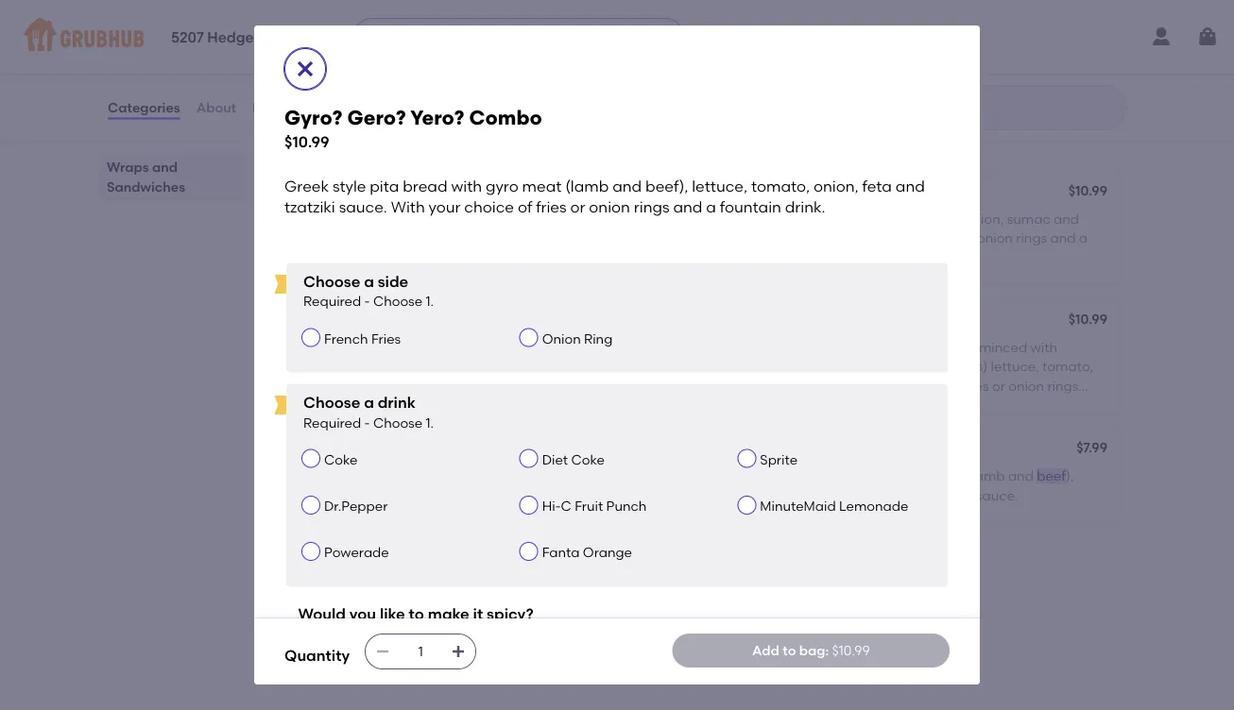 Task type: vqa. For each thing, say whether or not it's contained in the screenshot.
Schedule
no



Task type: describe. For each thing, give the bounding box(es) containing it.
bag:
[[799, 643, 829, 659]]

hi-c fruit punch
[[542, 498, 647, 514]]

and inside ', lettuce, tomato, onion, sumac and tahini sauce.'
[[630, 211, 656, 227]]

lettuce, inside "), lettuce, tomato, onion, feta and tzatziki sauce."
[[723, 487, 771, 504]]

or inside the ), lettuce, tomato, onion, feta and tzatziki sauce. with your choice of fries or onion rings and a fountain drink.
[[392, 378, 405, 394]]

lettuce, inside "greek style pita bread with gyro meat (lamb and beef), lettuce, tomato, onion, feta and tzatziki sauce. with your choice of fries or onion rings and a fountain drink."
[[692, 177, 748, 195]]

rings inside , lettuce, tomato, onion, sumac and tahini sauce. with your choice of fries or onion rings and a fountain drink.
[[1016, 230, 1047, 246]]

lemonade
[[839, 498, 909, 514]]

a inside "greek style pita bread with gyro meat (lamb and beef), lettuce, tomato, onion, feta and tzatziki sauce. with your choice of fries or onion rings and a fountain drink."
[[706, 198, 716, 216]]

tzatziki for ), lettuce, tomato, onion, feta and tzatziki sauce. with your choice of fries or onion rings and a fountain drink.
[[505, 359, 550, 375]]

combo up , lettuce, tomato, onion, sumac and tahini sauce. with your choice of fries or onion rings and a fountain drink.
[[829, 184, 878, 200]]

1 horizontal spatial svg image
[[375, 645, 391, 660]]

pita for , lettuce, tomato, onion, sumac and tahini sauce.
[[300, 211, 325, 227]]

bread down beef shawarma combo on the top right
[[751, 211, 790, 227]]

(lamb for greek style pita bread with gyro meat (lamb and beef), lettuce, tomato, onion, feta and tzatziki sauce. with your choice of fries or onion rings and a fountain drink.
[[565, 177, 609, 195]]

drink inside wraps and sandwiches make it a combo! add fries or onion rings and a fountain drink for an additional charge.
[[599, 133, 626, 147]]

choice inside "greek style pita bread with gyro meat (lamb and beef), lettuce, tomato, onion, feta and tzatziki sauce. with your choice of fries or onion rings and a fountain drink."
[[464, 198, 514, 216]]

required for choose a drink
[[303, 415, 361, 431]]

would you like to make it spicy?
[[298, 605, 534, 623]]

it inside wraps and sandwiches make it a combo! add fries or onion rings and a fountain drink for an additional charge.
[[317, 133, 324, 147]]

or inside wraps and sandwiches make it a combo! add fries or onion rings and a fountain drink for an additional charge.
[[436, 133, 447, 147]]

make
[[428, 605, 469, 623]]

of inside or chicken, onion, provolone, served on sub bread with a side of pepperoncini.
[[413, 487, 426, 504]]

sauce. inside , lettuce, tomato, onion, sumac and tahini sauce. with your choice of fries or onion rings and a fountain drink.
[[762, 230, 805, 246]]

provolone,
[[512, 468, 579, 484]]

served
[[582, 468, 625, 484]]

c
[[561, 498, 572, 514]]

wraps and sandwiches
[[107, 159, 185, 195]]

dr
[[296, 29, 312, 46]]

wraps for wraps and sandwiches make it a combo! add fries or onion rings and a fountain drink for an additional charge.
[[284, 107, 349, 131]]

fountain inside "greek style pita bread with gyro meat (lamb and beef), lettuce, tomato, onion, feta and tzatziki sauce. with your choice of fries or onion rings and a fountain drink."
[[720, 198, 782, 216]]

lettuce, inside 'minced with parsley, onion and mediterranean spices) lettuce, tomato, and tahini sauce.'
[[568, 599, 616, 615]]

of inside 'minced with parsley, onion and mediterranean spices) lettuce, tomato, and tahini sauce. with your choice of fries or onion rings and a fountain.'
[[947, 378, 959, 394]]

choose up the "ize" on the bottom left of page
[[373, 415, 423, 431]]

onion, inside or chicken, onion, provolone, served on sub bread with a side of pepperoncini.
[[469, 468, 509, 484]]

reviews
[[252, 100, 305, 116]]

an
[[647, 133, 661, 147]]

drink inside choose a drink required - choose 1.
[[378, 393, 416, 412]]

bread inside "greek style pita bread with gyro meat (lamb and beef), lettuce, tomato, onion, feta and tzatziki sauce. with your choice of fries or onion rings and a fountain drink."
[[403, 177, 448, 195]]

gyro? for gyro? gero? yero?  combo
[[300, 313, 337, 329]]

required for choose a side
[[303, 294, 361, 310]]

sandwiches for wraps and sandwiches make it a combo! add fries or onion rings and a fountain drink for an additional charge.
[[398, 107, 518, 131]]

onion inside wraps and sandwiches make it a combo! add fries or onion rings and a fountain drink for an additional charge.
[[450, 133, 480, 147]]

wrap for beef shawarma wrap
[[406, 184, 442, 200]]

2 vertical spatial greek
[[723, 468, 762, 484]]

ize
[[402, 442, 420, 458]]

onion inside , lettuce, tomato, onion, sumac and tahini sauce. with your choice of fries or onion rings and a fountain drink.
[[977, 230, 1013, 246]]

1 coke from the left
[[324, 452, 358, 468]]

tahini inside 'minced with parsley, onion and mediterranean spices) lettuce, tomato, and tahini sauce.'
[[328, 618, 365, 634]]

yero? for gyro? gero? yero? wrap
[[805, 442, 840, 458]]

with inside the ), lettuce, tomato, onion, feta and tzatziki sauce. with your choice of fries or onion rings and a fountain drink.
[[598, 359, 628, 375]]

, for combo
[[853, 211, 856, 227]]

thin
[[300, 580, 327, 596]]

pita bread with beef for shawarma wrap
[[300, 211, 429, 227]]

wraps and sandwiches make it a combo! add fries or onion rings and a fountain drink for an additional charge.
[[284, 107, 765, 147]]

sprite
[[760, 452, 798, 468]]

tomato, inside 'minced with parsley, onion and mediterranean spices) lettuce, tomato, and tahini sauce. with your choice of fries or onion rings and a fountain.'
[[1043, 359, 1094, 375]]

fries inside , lettuce, tomato, onion, sumac and tahini sauce. with your choice of fries or onion rings and a fountain drink.
[[931, 230, 958, 246]]

shawarma for combo
[[756, 184, 826, 200]]

would
[[298, 605, 346, 623]]

with inside , lettuce, tomato, onion, sumac and tahini sauce. with your choice of fries or onion rings and a fountain drink.
[[808, 230, 835, 246]]

onion inside 'minced with parsley, onion and mediterranean spices) lettuce, tomato, and tahini sauce.'
[[352, 599, 388, 615]]

tomato, inside , lettuce, tomato, onion, sumac and tahini sauce. with your choice of fries or onion rings and a fountain drink.
[[911, 211, 962, 227]]

gero? for gyro? gero? yero?  combo $10.99
[[347, 106, 406, 130]]

side inside or chicken, onion, provolone, served on sub bread with a side of pepperoncini.
[[384, 487, 410, 504]]

greek style pita bread with gyro meat (lamb and
[[300, 340, 614, 356]]

tahini inside ', lettuce, tomato, onion, sumac and tahini sauce.'
[[300, 230, 336, 246]]

2 horizontal spatial svg image
[[451, 645, 466, 660]]

greek style pita bread with gyro meat (lamb and beef
[[723, 468, 1066, 484]]

onion
[[542, 331, 581, 347]]

add to bag: $10.99
[[752, 643, 870, 659]]

and inside "), lettuce, tomato, onion, feta and tzatziki sauce."
[[900, 487, 926, 504]]

yero? for gyro? gero? yero?  combo $10.99
[[410, 106, 465, 130]]

greek for greek style pita bread with gyro meat (lamb and beef), lettuce, tomato, onion, feta and tzatziki sauce. with your choice of fries or onion rings and a fountain drink.
[[284, 177, 329, 195]]

minced with parsley, onion and mediterranean spices) lettuce, tomato, and tahini sauce.
[[300, 580, 670, 634]]

kofta
[[389, 580, 422, 596]]

a inside or chicken, onion, provolone, served on sub bread with a side of pepperoncini.
[[372, 487, 380, 504]]

minced with parsley, onion and mediterranean spices) lettuce, tomato, and tahini sauce. with your choice of fries or onion rings and a fountain.
[[723, 340, 1094, 413]]

onion inside "greek style pita bread with gyro meat (lamb and beef), lettuce, tomato, onion, feta and tzatziki sauce. with your choice of fries or onion rings and a fountain drink."
[[589, 198, 630, 216]]

meat for greek style pita bread with gyro meat (lamb and beef
[[930, 468, 964, 484]]

bread down beef shawarma wrap
[[328, 211, 367, 227]]

diet
[[542, 452, 568, 468]]

lettuce, inside ', lettuce, tomato, onion, sumac and tahini sauce.'
[[436, 211, 484, 227]]

1 vertical spatial wrap
[[844, 442, 879, 458]]

gyro? gero? yero?  combo $10.99
[[284, 106, 542, 151]]

0 vertical spatial to
[[409, 605, 424, 623]]

feta inside "greek style pita bread with gyro meat (lamb and beef), lettuce, tomato, onion, feta and tzatziki sauce. with your choice of fries or onion rings and a fountain drink."
[[862, 177, 892, 195]]

rings inside 'minced with parsley, onion and mediterranean spices) lettuce, tomato, and tahini sauce. with your choice of fries or onion rings and a fountain.'
[[1048, 378, 1079, 394]]

choice of
[[300, 468, 365, 484]]

gyro? gero? yero? wrap
[[723, 442, 879, 458]]

feta for ), lettuce, tomato, onion, feta and tzatziki sauce.
[[871, 487, 897, 504]]

gyro for greek style pita bread with gyro meat (lamb and beef
[[898, 468, 927, 484]]

french fries
[[324, 331, 401, 347]]

beef for beef shawarma wrap
[[300, 184, 329, 200]]

french
[[324, 331, 368, 347]]

choice inside the ), lettuce, tomato, onion, feta and tzatziki sauce. with your choice of fries or onion rings and a fountain drink.
[[300, 378, 343, 394]]

main navigation navigation
[[0, 0, 1234, 74]]

steak
[[485, 442, 523, 458]]

bread up minutemaid lemonade
[[826, 468, 865, 484]]

gyro? for gyro? gero? yero?  combo $10.99
[[284, 106, 342, 130]]

tahini inside , lettuce, tomato, onion, sumac and tahini sauce. with your choice of fries or onion rings and a fountain drink.
[[723, 230, 759, 246]]

(lamb for greek style pita bread with gyro meat (lamb and beef
[[967, 468, 1005, 484]]

- for drink
[[364, 415, 370, 431]]

combo up provolone,
[[526, 442, 574, 458]]

add inside wraps and sandwiches make it a combo! add fries or onion rings and a fountain drink for an additional charge.
[[382, 133, 405, 147]]

yero? for gyro? gero? yero?  combo
[[382, 313, 417, 329]]

1 vertical spatial to
[[783, 643, 796, 659]]

categories
[[108, 100, 180, 116]]

a inside , lettuce, tomato, onion, sumac and tahini sauce. with your choice of fries or onion rings and a fountain drink.
[[1079, 230, 1088, 246]]

choose up the gyro? gero? yero?  combo
[[373, 294, 423, 310]]

categories button
[[107, 74, 181, 142]]

minutemaid lemonade
[[760, 498, 909, 514]]

, for wrap
[[429, 211, 432, 227]]

rings inside "greek style pita bread with gyro meat (lamb and beef), lettuce, tomato, onion, feta and tzatziki sauce. with your choice of fries or onion rings and a fountain drink."
[[634, 198, 670, 216]]

thin pita with kofta kabob (ground beef
[[300, 580, 552, 596]]

bread down the gyro? gero? yero?  combo
[[403, 340, 441, 356]]

charge.
[[723, 133, 765, 147]]

you
[[349, 605, 376, 623]]

Search Native Grocery search field
[[946, 99, 1091, 117]]

, lettuce, tomato, onion, sumac and tahini sauce. with your choice of fries or onion rings and a fountain drink.
[[723, 211, 1088, 265]]

drink. for ,
[[780, 249, 815, 265]]

minutemaid
[[760, 498, 836, 514]]

(ground
[[469, 580, 520, 596]]

with inside "greek style pita bread with gyro meat (lamb and beef), lettuce, tomato, onion, feta and tzatziki sauce. with your choice of fries or onion rings and a fountain drink."
[[391, 198, 425, 216]]

rings inside the ), lettuce, tomato, onion, feta and tzatziki sauce. with your choice of fries or onion rings and a fountain drink.
[[447, 378, 478, 394]]

a inside 'minced with parsley, onion and mediterranean spices) lettuce, tomato, and tahini sauce. with your choice of fries or onion rings and a fountain.'
[[752, 397, 760, 413]]

kabob
[[338, 553, 381, 569]]

0 horizontal spatial svg image
[[294, 58, 317, 80]]

or inside , lettuce, tomato, onion, sumac and tahini sauce. with your choice of fries or onion rings and a fountain drink.
[[961, 230, 974, 246]]

your inside 'minced with parsley, onion and mediterranean spices) lettuce, tomato, and tahini sauce. with your choice of fries or onion rings and a fountain.'
[[869, 378, 897, 394]]

5207 hedgewood dr
[[171, 29, 312, 46]]

with inside or chicken, onion, provolone, served on sub bread with a side of pepperoncini.
[[342, 487, 368, 504]]

philly
[[448, 442, 482, 458]]

pita for greek style pita bread with gyro meat (lamb and beef), lettuce, tomato, onion, feta and tzatziki sauce. with your choice of fries or onion rings and a fountain drink.
[[370, 177, 399, 195]]

dr.pepper
[[324, 498, 388, 514]]

onion ring
[[542, 331, 613, 347]]

gero? for gyro? gero? yero?  combo
[[341, 313, 379, 329]]

spices) for minced with parsley, onion and mediterranean spices) lettuce, tomato, and tahini sauce.
[[520, 599, 564, 615]]

sauce. inside ', lettuce, tomato, onion, sumac and tahini sauce.'
[[339, 230, 381, 246]]

tomato, inside the ), lettuce, tomato, onion, feta and tzatziki sauce. with your choice of fries or onion rings and a fountain drink.
[[351, 359, 402, 375]]

lettuce, inside , lettuce, tomato, onion, sumac and tahini sauce. with your choice of fries or onion rings and a fountain drink.
[[859, 211, 907, 227]]

pita bread with beef for shawarma combo
[[723, 211, 853, 227]]

beef shawarma wrap
[[300, 184, 442, 200]]

fanta
[[542, 545, 580, 561]]

), lettuce, tomato, onion, feta and tzatziki sauce.
[[723, 468, 1074, 504]]

beef),
[[646, 177, 688, 195]]

rings
[[483, 133, 513, 147]]

a inside the ), lettuce, tomato, onion, feta and tzatziki sauce. with your choice of fries or onion rings and a fountain drink.
[[510, 378, 519, 394]]

choose a side required - choose 1.
[[303, 272, 434, 310]]

drink. for ),
[[579, 378, 614, 394]]

drink. inside "greek style pita bread with gyro meat (lamb and beef), lettuce, tomato, onion, feta and tzatziki sauce. with your choice of fries or onion rings and a fountain drink."
[[785, 198, 826, 216]]

onion, for , lettuce, tomato, onion, sumac and tahini sauce.
[[541, 211, 581, 227]]

pita right thin
[[330, 580, 356, 596]]

on
[[628, 468, 645, 484]]

powerade
[[324, 545, 389, 561]]

pita for , lettuce, tomato, onion, sumac and tahini sauce. with your choice of fries or onion rings and a fountain drink.
[[723, 211, 748, 227]]

with inside 'minced with parsley, onion and mediterranean spices) lettuce, tomato, and tahini sauce.'
[[607, 580, 634, 596]]

meat for greek style pita bread with gyro meat (lamb and
[[506, 340, 541, 356]]

punch
[[606, 498, 647, 514]]

onion, for ), lettuce, tomato, onion, feta and tzatziki sauce.
[[829, 487, 868, 504]]

sumac for $10.99
[[1007, 211, 1051, 227]]

for
[[629, 133, 644, 147]]

sauce. inside 'minced with parsley, onion and mediterranean spices) lettuce, tomato, and tahini sauce. with your choice of fries or onion rings and a fountain.'
[[791, 378, 833, 394]]

orange
[[583, 545, 632, 561]]

parsley, for minced with parsley, onion and mediterranean spices) lettuce, tomato, and tahini sauce.
[[300, 599, 349, 615]]

mediterranean-ize the philly steak combo
[[300, 442, 574, 458]]

fries inside "greek style pita bread with gyro meat (lamb and beef), lettuce, tomato, onion, feta and tzatziki sauce. with your choice of fries or onion rings and a fountain drink."
[[536, 198, 567, 216]]

gero? for gyro? gero? yero? wrap
[[764, 442, 803, 458]]

of inside , lettuce, tomato, onion, sumac and tahini sauce. with your choice of fries or onion rings and a fountain drink.
[[915, 230, 928, 246]]

fountain inside , lettuce, tomato, onion, sumac and tahini sauce. with your choice of fries or onion rings and a fountain drink.
[[723, 249, 777, 265]]

1. for side
[[426, 294, 434, 310]]

combo!
[[337, 133, 379, 147]]

chicken,
[[413, 468, 466, 484]]

, lettuce, tomato, onion, sumac and tahini sauce.
[[300, 211, 656, 246]]

onion inside the ), lettuce, tomato, onion, feta and tzatziki sauce. with your choice of fries or onion rings and a fountain drink.
[[408, 378, 444, 394]]

sandwiches for wraps and sandwiches
[[107, 179, 185, 195]]

1 horizontal spatial add
[[752, 643, 780, 659]]

make
[[284, 133, 314, 147]]

gyro? gero? yero?  combo
[[300, 313, 469, 329]]

tomato, inside "greek style pita bread with gyro meat (lamb and beef), lettuce, tomato, onion, feta and tzatziki sauce. with your choice of fries or onion rings and a fountain drink."
[[751, 177, 810, 195]]

hedgewood
[[207, 29, 292, 46]]

combo up greek style pita bread with gyro meat (lamb and
[[420, 313, 469, 329]]

choose up french
[[303, 272, 360, 291]]

$7.99 for , lettuce, tomato, onion, sumac and tahini sauce.
[[653, 182, 684, 198]]

choose up the mediterranean-
[[303, 393, 360, 412]]

sauce. inside "), lettuce, tomato, onion, feta and tzatziki sauce."
[[976, 487, 1018, 504]]

choice
[[300, 468, 346, 484]]

), lettuce, tomato, onion, feta and tzatziki sauce. with your choice of fries or onion rings and a fountain drink.
[[300, 340, 659, 394]]

$10.99 inside 'gyro? gero? yero?  combo $10.99'
[[284, 133, 329, 151]]

fruit
[[575, 498, 603, 514]]

like
[[380, 605, 405, 623]]

mediterranean for minced with parsley, onion and mediterranean spices) lettuce, tomato, and tahini sauce. with your choice of fries or onion rings and a fountain.
[[843, 359, 940, 375]]

choose a drink required - choose 1.
[[303, 393, 434, 431]]

), for ), lettuce, tomato, onion, feta and tzatziki sauce.
[[1066, 468, 1074, 484]]



Task type: locate. For each thing, give the bounding box(es) containing it.
parsley, inside 'minced with parsley, onion and mediterranean spices) lettuce, tomato, and tahini sauce.'
[[300, 599, 349, 615]]

tzatziki down onion
[[505, 359, 550, 375]]

feta down greek style pita bread with gyro meat (lamb and
[[448, 359, 474, 375]]

0 vertical spatial -
[[364, 294, 370, 310]]

0 horizontal spatial shawarma
[[332, 184, 403, 200]]

0 vertical spatial greek
[[284, 177, 329, 195]]

(lamb for greek style pita bread with gyro meat (lamb and
[[544, 340, 582, 356]]

2 vertical spatial wrap
[[384, 553, 420, 569]]

tomato, inside "), lettuce, tomato, onion, feta and tzatziki sauce."
[[775, 487, 826, 504]]

pita down the gyro? gero? yero?  combo
[[374, 340, 399, 356]]

onion,
[[814, 177, 859, 195], [541, 211, 581, 227], [965, 211, 1004, 227], [405, 359, 445, 375], [469, 468, 509, 484], [829, 487, 868, 504]]

or inside 'minced with parsley, onion and mediterranean spices) lettuce, tomato, and tahini sauce. with your choice of fries or onion rings and a fountain.'
[[992, 378, 1005, 394]]

,
[[429, 211, 432, 227], [853, 211, 856, 227]]

0 horizontal spatial sumac
[[584, 211, 627, 227]]

of inside "greek style pita bread with gyro meat (lamb and beef), lettuce, tomato, onion, feta and tzatziki sauce. with your choice of fries or onion rings and a fountain drink."
[[518, 198, 532, 216]]

2 horizontal spatial with
[[836, 378, 866, 394]]

mediterranean inside 'minced with parsley, onion and mediterranean spices) lettuce, tomato, and tahini sauce.'
[[420, 599, 516, 615]]

0 horizontal spatial coke
[[324, 452, 358, 468]]

pita bread with beef down beef shawarma wrap
[[300, 211, 429, 227]]

0 vertical spatial gero?
[[347, 106, 406, 130]]

greek for greek style pita bread with gyro meat (lamb and
[[300, 340, 338, 356]]

and inside 'wraps and sandwiches'
[[152, 159, 178, 175]]

fries inside 'minced with parsley, onion and mediterranean spices) lettuce, tomato, and tahini sauce. with your choice of fries or onion rings and a fountain.'
[[962, 378, 989, 394]]

fries inside the ), lettuce, tomato, onion, feta and tzatziki sauce. with your choice of fries or onion rings and a fountain drink.
[[362, 378, 389, 394]]

kofta
[[300, 553, 335, 569]]

feta up , lettuce, tomato, onion, sumac and tahini sauce. with your choice of fries or onion rings and a fountain drink.
[[862, 177, 892, 195]]

1 vertical spatial with
[[598, 359, 628, 375]]

required
[[303, 294, 361, 310], [303, 415, 361, 431]]

sub
[[648, 468, 671, 484]]

meat inside "greek style pita bread with gyro meat (lamb and beef), lettuce, tomato, onion, feta and tzatziki sauce. with your choice of fries or onion rings and a fountain drink."
[[522, 177, 562, 195]]

the
[[423, 442, 445, 458]]

of
[[518, 198, 532, 216], [915, 230, 928, 246], [346, 378, 359, 394], [947, 378, 959, 394], [349, 468, 361, 484], [413, 487, 426, 504]]

parsley, inside 'minced with parsley, onion and mediterranean spices) lettuce, tomato, and tahini sauce. with your choice of fries or onion rings and a fountain.'
[[723, 359, 772, 375]]

0 horizontal spatial minced
[[556, 580, 604, 596]]

- for side
[[364, 294, 370, 310]]

fountain.
[[764, 397, 820, 413]]

, inside ', lettuce, tomato, onion, sumac and tahini sauce.'
[[429, 211, 432, 227]]

style for greek style pita bread with gyro meat (lamb and beef
[[765, 468, 794, 484]]

additional
[[664, 133, 720, 147]]

0 vertical spatial spices)
[[943, 359, 988, 375]]

shawarma down the combo!
[[332, 184, 403, 200]]

0 vertical spatial wrap
[[406, 184, 442, 200]]

side
[[378, 272, 409, 291], [384, 487, 410, 504]]

1 horizontal spatial ),
[[1066, 468, 1074, 484]]

1 horizontal spatial pita bread with beef
[[723, 211, 853, 227]]

0 horizontal spatial ),
[[643, 340, 651, 356]]

0 horizontal spatial fries
[[371, 331, 401, 347]]

sandwiches inside tab
[[107, 179, 185, 195]]

0 vertical spatial with
[[391, 198, 425, 216]]

svg image left "input item quantity" number field
[[375, 645, 391, 660]]

tzatziki down 'greek style pita bread with gyro meat (lamb and beef'
[[929, 487, 973, 504]]

tzatziki for ), lettuce, tomato, onion, feta and tzatziki sauce.
[[929, 487, 973, 504]]

wrap up 'greek style pita bread with gyro meat (lamb and beef'
[[844, 442, 879, 458]]

with inside 'minced with parsley, onion and mediterranean spices) lettuce, tomato, and tahini sauce. with your choice of fries or onion rings and a fountain.'
[[1031, 340, 1058, 356]]

a inside choose a drink required - choose 1.
[[364, 393, 374, 412]]

onion, for , lettuce, tomato, onion, sumac and tahini sauce. with your choice of fries or onion rings and a fountain drink.
[[965, 211, 1004, 227]]

or chicken, onion, provolone, served on sub bread with a side of pepperoncini.
[[300, 468, 671, 504]]

1 vertical spatial gyro?
[[300, 313, 337, 329]]

1 vertical spatial spices)
[[520, 599, 564, 615]]

greek down make
[[284, 177, 329, 195]]

2 vertical spatial gero?
[[764, 442, 803, 458]]

fountain down onion
[[522, 378, 575, 394]]

onion, inside , lettuce, tomato, onion, sumac and tahini sauce. with your choice of fries or onion rings and a fountain drink.
[[965, 211, 1004, 227]]

a
[[327, 133, 334, 147], [540, 133, 548, 147], [706, 198, 716, 216], [1079, 230, 1088, 246], [364, 272, 374, 291], [510, 378, 519, 394], [364, 393, 374, 412], [752, 397, 760, 413], [372, 487, 380, 504]]

quantity
[[284, 646, 350, 665]]

-
[[364, 294, 370, 310], [364, 415, 370, 431]]

greek down the gyro? gero? yero?  combo
[[300, 340, 338, 356]]

parsley, down thin
[[300, 599, 349, 615]]

2 - from the top
[[364, 415, 370, 431]]

2 vertical spatial tzatziki
[[929, 487, 973, 504]]

parsley,
[[723, 359, 772, 375], [300, 599, 349, 615]]

with down 'gyro? gero? yero?  combo $10.99'
[[391, 198, 425, 216]]

sandwiches inside wraps and sandwiches make it a combo! add fries or onion rings and a fountain drink for an additional charge.
[[398, 107, 518, 131]]

mediterranean-
[[300, 442, 402, 458]]

pita down beef shawarma wrap
[[300, 211, 325, 227]]

feta inside the ), lettuce, tomato, onion, feta and tzatziki sauce. with your choice of fries or onion rings and a fountain drink.
[[448, 359, 474, 375]]

drink. inside , lettuce, tomato, onion, sumac and tahini sauce. with your choice of fries or onion rings and a fountain drink.
[[780, 249, 815, 265]]

shawarma down charge.
[[756, 184, 826, 200]]

beef for beef shawarma combo
[[723, 184, 752, 200]]

1 horizontal spatial sandwiches
[[398, 107, 518, 131]]

wraps for wraps and sandwiches
[[107, 159, 149, 175]]

coke up served
[[571, 452, 605, 468]]

style down sprite
[[765, 468, 794, 484]]

minced inside 'minced with parsley, onion and mediterranean spices) lettuce, tomato, and tahini sauce. with your choice of fries or onion rings and a fountain.'
[[979, 340, 1028, 356]]

1 horizontal spatial beef
[[723, 184, 752, 200]]

0 vertical spatial (lamb
[[565, 177, 609, 195]]

tahini inside 'minced with parsley, onion and mediterranean spices) lettuce, tomato, and tahini sauce. with your choice of fries or onion rings and a fountain.'
[[752, 378, 788, 394]]

to right like
[[409, 605, 424, 623]]

0 horizontal spatial $7.99
[[653, 182, 684, 198]]

0 vertical spatial ),
[[643, 340, 651, 356]]

hi-
[[542, 498, 561, 514]]

pita
[[370, 177, 399, 195], [374, 340, 399, 356], [797, 468, 823, 484], [330, 580, 356, 596]]

1 vertical spatial wraps
[[107, 159, 149, 175]]

svg image down "dr"
[[294, 58, 317, 80]]

fries right the combo!
[[408, 133, 433, 147]]

1. for drink
[[426, 415, 434, 431]]

0 vertical spatial fries
[[408, 133, 433, 147]]

feta down 'greek style pita bread with gyro meat (lamb and beef'
[[871, 487, 897, 504]]

2 shawarma from the left
[[756, 184, 826, 200]]

1 vertical spatial gero?
[[341, 313, 379, 329]]

beef down charge.
[[723, 184, 752, 200]]

tzatziki inside the ), lettuce, tomato, onion, feta and tzatziki sauce. with your choice of fries or onion rings and a fountain drink.
[[505, 359, 550, 375]]

fries inside wraps and sandwiches make it a combo! add fries or onion rings and a fountain drink for an additional charge.
[[408, 133, 433, 147]]

1 sumac from the left
[[584, 211, 627, 227]]

greek
[[284, 177, 329, 195], [300, 340, 338, 356], [723, 468, 762, 484]]

fries down the gyro? gero? yero?  combo
[[371, 331, 401, 347]]

1 vertical spatial parsley,
[[300, 599, 349, 615]]

2 vertical spatial meat
[[930, 468, 964, 484]]

greek style pita bread with gyro meat (lamb and beef), lettuce, tomato, onion, feta and tzatziki sauce. with your choice of fries or onion rings and a fountain drink.
[[284, 177, 929, 216]]

1 horizontal spatial sumac
[[1007, 211, 1051, 227]]

fountain left for
[[550, 133, 596, 147]]

tahini down beef shawarma wrap
[[300, 230, 336, 246]]

wraps and sandwiches tab
[[107, 157, 239, 197]]

lettuce, inside 'minced with parsley, onion and mediterranean spices) lettuce, tomato, and tahini sauce. with your choice of fries or onion rings and a fountain.'
[[991, 359, 1039, 375]]

2 1. from the top
[[426, 415, 434, 431]]

with
[[451, 177, 482, 195], [370, 211, 397, 227], [793, 211, 820, 227], [808, 230, 835, 246], [445, 340, 471, 356], [1031, 340, 1058, 356], [868, 468, 895, 484], [342, 487, 368, 504], [359, 580, 386, 596], [607, 580, 634, 596]]

wrap up kofta
[[384, 553, 420, 569]]

drink. inside the ), lettuce, tomato, onion, feta and tzatziki sauce. with your choice of fries or onion rings and a fountain drink.
[[579, 378, 614, 394]]

choice inside 'minced with parsley, onion and mediterranean spices) lettuce, tomato, and tahini sauce. with your choice of fries or onion rings and a fountain.'
[[900, 378, 943, 394]]

tzatziki inside "greek style pita bread with gyro meat (lamb and beef), lettuce, tomato, onion, feta and tzatziki sauce. with your choice of fries or onion rings and a fountain drink."
[[284, 198, 335, 216]]

1 horizontal spatial with
[[598, 359, 628, 375]]

minced for minced with parsley, onion and mediterranean spices) lettuce, tomato, and tahini sauce.
[[556, 580, 604, 596]]

beef
[[400, 211, 429, 227], [823, 211, 853, 227], [947, 340, 976, 356], [1037, 468, 1066, 484], [523, 580, 552, 596]]

style for greek style pita bread with gyro meat (lamb and beef), lettuce, tomato, onion, feta and tzatziki sauce. with your choice of fries or onion rings and a fountain drink.
[[333, 177, 366, 195]]

parsley, up fountain.
[[723, 359, 772, 375]]

about button
[[195, 74, 237, 142]]

1 horizontal spatial drink
[[599, 133, 626, 147]]

), inside the ), lettuce, tomato, onion, feta and tzatziki sauce. with your choice of fries or onion rings and a fountain drink.
[[643, 340, 651, 356]]

your inside "greek style pita bread with gyro meat (lamb and beef), lettuce, tomato, onion, feta and tzatziki sauce. with your choice of fries or onion rings and a fountain drink."
[[429, 198, 461, 216]]

0 horizontal spatial to
[[409, 605, 424, 623]]

mediterranean inside 'minced with parsley, onion and mediterranean spices) lettuce, tomato, and tahini sauce. with your choice of fries or onion rings and a fountain.'
[[843, 359, 940, 375]]

tahini up fountain.
[[752, 378, 788, 394]]

1 , from the left
[[429, 211, 432, 227]]

- up the gyro? gero? yero?  combo
[[364, 294, 370, 310]]

tzatziki down make
[[284, 198, 335, 216]]

1 vertical spatial ),
[[1066, 468, 1074, 484]]

spices) for minced with parsley, onion and mediterranean spices) lettuce, tomato, and tahini sauce. with your choice of fries or onion rings and a fountain.
[[943, 359, 988, 375]]

spicy?
[[487, 605, 534, 623]]

), for ), lettuce, tomato, onion, feta and tzatziki sauce. with your choice of fries or onion rings and a fountain drink.
[[643, 340, 651, 356]]

, down beef shawarma wrap
[[429, 211, 432, 227]]

0 horizontal spatial parsley,
[[300, 599, 349, 615]]

$10.99
[[284, 133, 329, 151], [1069, 182, 1108, 198], [1069, 311, 1108, 327], [832, 643, 870, 659]]

about
[[196, 100, 236, 116]]

gyro? up minutemaid
[[723, 442, 761, 458]]

gero? up the combo!
[[347, 106, 406, 130]]

gyro left onion
[[475, 340, 503, 356]]

pepperoncini.
[[429, 487, 517, 504]]

1 vertical spatial $7.99
[[1077, 440, 1108, 456]]

or
[[436, 133, 447, 147], [570, 198, 585, 216], [961, 230, 974, 246], [392, 378, 405, 394], [992, 378, 1005, 394], [397, 468, 410, 484]]

style for greek style pita bread with gyro meat (lamb and
[[341, 340, 371, 356]]

0 horizontal spatial beef
[[300, 184, 329, 200]]

1 pita bread with beef from the left
[[300, 211, 429, 227]]

greek down sprite
[[723, 468, 762, 484]]

fries
[[408, 133, 433, 147], [371, 331, 401, 347]]

choice
[[464, 198, 514, 216], [869, 230, 912, 246], [300, 378, 343, 394], [900, 378, 943, 394]]

sandwiches up rings
[[398, 107, 518, 131]]

svg image
[[1197, 26, 1219, 48]]

gyro up lemonade
[[898, 468, 927, 484]]

combo up rings
[[469, 106, 542, 130]]

reviews button
[[251, 74, 306, 142]]

coke up the choice of
[[324, 452, 358, 468]]

2 pita from the left
[[723, 211, 748, 227]]

2 vertical spatial style
[[765, 468, 794, 484]]

bread down 'gyro? gero? yero?  combo $10.99'
[[403, 177, 448, 195]]

pita down beef shawarma combo on the top right
[[723, 211, 748, 227]]

1 vertical spatial -
[[364, 415, 370, 431]]

sauce.
[[339, 198, 387, 216], [339, 230, 381, 246], [762, 230, 805, 246], [553, 359, 595, 375], [791, 378, 833, 394], [976, 487, 1018, 504], [368, 618, 410, 634]]

1 horizontal spatial $7.99
[[1077, 440, 1108, 456]]

diet coke
[[542, 452, 605, 468]]

gyro for greek style pita bread with gyro meat (lamb and beef), lettuce, tomato, onion, feta and tzatziki sauce. with your choice of fries or onion rings and a fountain drink.
[[486, 177, 519, 195]]

sauce. inside the ), lettuce, tomato, onion, feta and tzatziki sauce. with your choice of fries or onion rings and a fountain drink.
[[553, 359, 595, 375]]

1 horizontal spatial tzatziki
[[505, 359, 550, 375]]

drink.
[[785, 198, 826, 216], [780, 249, 815, 265], [579, 378, 614, 394]]

tomato,
[[751, 177, 810, 195], [487, 211, 538, 227], [911, 211, 962, 227], [351, 359, 402, 375], [1043, 359, 1094, 375], [775, 487, 826, 504], [619, 599, 670, 615]]

your inside the ), lettuce, tomato, onion, feta and tzatziki sauce. with your choice of fries or onion rings and a fountain drink.
[[631, 359, 659, 375]]

1 vertical spatial minced
[[556, 580, 604, 596]]

2 required from the top
[[303, 415, 361, 431]]

of inside the ), lettuce, tomato, onion, feta and tzatziki sauce. with your choice of fries or onion rings and a fountain drink.
[[346, 378, 359, 394]]

a inside choose a side required - choose 1.
[[364, 272, 374, 291]]

sauce. inside 'minced with parsley, onion and mediterranean spices) lettuce, tomato, and tahini sauce.'
[[368, 618, 410, 634]]

pita down the combo!
[[370, 177, 399, 195]]

0 vertical spatial required
[[303, 294, 361, 310]]

required inside choose a drink required - choose 1.
[[303, 415, 361, 431]]

wraps inside wraps and sandwiches make it a combo! add fries or onion rings and a fountain drink for an additional charge.
[[284, 107, 349, 131]]

1 shawarma from the left
[[332, 184, 403, 200]]

1 vertical spatial add
[[752, 643, 780, 659]]

2 vertical spatial feta
[[871, 487, 897, 504]]

with inside 'minced with parsley, onion and mediterranean spices) lettuce, tomato, and tahini sauce. with your choice of fries or onion rings and a fountain.'
[[836, 378, 866, 394]]

beef
[[300, 184, 329, 200], [723, 184, 752, 200]]

side inside choose a side required - choose 1.
[[378, 272, 409, 291]]

gyro
[[486, 177, 519, 195], [475, 340, 503, 356], [898, 468, 927, 484]]

2 vertical spatial yero?
[[805, 442, 840, 458]]

meat for greek style pita bread with gyro meat (lamb and beef), lettuce, tomato, onion, feta and tzatziki sauce. with your choice of fries or onion rings and a fountain drink.
[[522, 177, 562, 195]]

wrap
[[406, 184, 442, 200], [844, 442, 879, 458], [384, 553, 420, 569]]

1. up the
[[426, 415, 434, 431]]

kofta kabob wrap
[[300, 553, 420, 569]]

sauce. inside "greek style pita bread with gyro meat (lamb and beef), lettuce, tomato, onion, feta and tzatziki sauce. with your choice of fries or onion rings and a fountain drink."
[[339, 198, 387, 216]]

2 vertical spatial (lamb
[[967, 468, 1005, 484]]

0 vertical spatial gyro
[[486, 177, 519, 195]]

bread
[[403, 177, 448, 195], [328, 211, 367, 227], [751, 211, 790, 227], [403, 340, 441, 356], [826, 468, 865, 484], [300, 487, 338, 504]]

2 vertical spatial drink.
[[579, 378, 614, 394]]

2 , from the left
[[853, 211, 856, 227]]

required up french
[[303, 294, 361, 310]]

minced inside 'minced with parsley, onion and mediterranean spices) lettuce, tomato, and tahini sauce.'
[[556, 580, 604, 596]]

minced for minced with parsley, onion and mediterranean spices) lettuce, tomato, and tahini sauce. with your choice of fries or onion rings and a fountain.
[[979, 340, 1028, 356]]

parsley, for minced with parsley, onion and mediterranean spices) lettuce, tomato, and tahini sauce. with your choice of fries or onion rings and a fountain.
[[723, 359, 772, 375]]

$7.99
[[653, 182, 684, 198], [1077, 440, 1108, 456]]

tomato, inside 'minced with parsley, onion and mediterranean spices) lettuce, tomato, and tahini sauce.'
[[619, 599, 670, 615]]

0 horizontal spatial sandwiches
[[107, 179, 185, 195]]

1 horizontal spatial fries
[[408, 133, 433, 147]]

onion, inside "greek style pita bread with gyro meat (lamb and beef), lettuce, tomato, onion, feta and tzatziki sauce. with your choice of fries or onion rings and a fountain drink."
[[814, 177, 859, 195]]

wrap down 'gyro? gero? yero?  combo $10.99'
[[406, 184, 442, 200]]

with up gyro? gero? yero? wrap
[[836, 378, 866, 394]]

style down the combo!
[[333, 177, 366, 195]]

1 pita from the left
[[300, 211, 325, 227]]

0 vertical spatial parsley,
[[723, 359, 772, 375]]

gero? down fountain.
[[764, 442, 803, 458]]

gyro? up make
[[284, 106, 342, 130]]

shawarma for wrap
[[332, 184, 403, 200]]

sumac for $7.99
[[584, 211, 627, 227]]

your inside , lettuce, tomato, onion, sumac and tahini sauce. with your choice of fries or onion rings and a fountain drink.
[[838, 230, 866, 246]]

or inside or chicken, onion, provolone, served on sub bread with a side of pepperoncini.
[[397, 468, 410, 484]]

choice inside , lettuce, tomato, onion, sumac and tahini sauce. with your choice of fries or onion rings and a fountain drink.
[[869, 230, 912, 246]]

coke
[[324, 452, 358, 468], [571, 452, 605, 468]]

or inside "greek style pita bread with gyro meat (lamb and beef), lettuce, tomato, onion, feta and tzatziki sauce. with your choice of fries or onion rings and a fountain drink."
[[570, 198, 585, 216]]

1 horizontal spatial minced
[[979, 340, 1028, 356]]

gyro? up french
[[300, 313, 337, 329]]

minced
[[979, 340, 1028, 356], [556, 580, 604, 596]]

1 vertical spatial (lamb
[[544, 340, 582, 356]]

svg image right "input item quantity" number field
[[451, 645, 466, 660]]

wrap for kofta kabob wrap
[[384, 553, 420, 569]]

gyro for greek style pita bread with gyro meat (lamb and
[[475, 340, 503, 356]]

1 required from the top
[[303, 294, 361, 310]]

gero? up french fries
[[341, 313, 379, 329]]

drink left for
[[599, 133, 626, 147]]

onion
[[450, 133, 480, 147], [589, 198, 630, 216], [977, 230, 1013, 246], [776, 359, 811, 375], [408, 378, 444, 394], [1009, 378, 1044, 394], [352, 599, 388, 615]]

0 vertical spatial yero?
[[410, 106, 465, 130]]

1 beef from the left
[[300, 184, 329, 200]]

yero? inside 'gyro? gero? yero?  combo $10.99'
[[410, 106, 465, 130]]

sumac inside , lettuce, tomato, onion, sumac and tahini sauce. with your choice of fries or onion rings and a fountain drink.
[[1007, 211, 1051, 227]]

2 pita bread with beef from the left
[[723, 211, 853, 227]]

add right the combo!
[[382, 133, 405, 147]]

1 vertical spatial tzatziki
[[505, 359, 550, 375]]

$7.99 for ), lettuce, tomato, onion, feta and tzatziki sauce.
[[1077, 440, 1108, 456]]

spices) inside 'minced with parsley, onion and mediterranean spices) lettuce, tomato, and tahini sauce. with your choice of fries or onion rings and a fountain.'
[[943, 359, 988, 375]]

mediterranean for minced with parsley, onion and mediterranean spices) lettuce, tomato, and tahini sauce.
[[420, 599, 516, 615]]

to
[[409, 605, 424, 623], [783, 643, 796, 659]]

2 sumac from the left
[[1007, 211, 1051, 227]]

1 - from the top
[[364, 294, 370, 310]]

tomato, inside ', lettuce, tomato, onion, sumac and tahini sauce.'
[[487, 211, 538, 227]]

wraps up make
[[284, 107, 349, 131]]

1 horizontal spatial ,
[[853, 211, 856, 227]]

required up the mediterranean-
[[303, 415, 361, 431]]

fries
[[536, 198, 567, 216], [931, 230, 958, 246], [362, 378, 389, 394], [962, 378, 989, 394]]

tahini up the quantity at left
[[328, 618, 365, 634]]

), inside "), lettuce, tomato, onion, feta and tzatziki sauce."
[[1066, 468, 1074, 484]]

spices)
[[943, 359, 988, 375], [520, 599, 564, 615]]

bread down 'choice'
[[300, 487, 338, 504]]

1 vertical spatial fries
[[371, 331, 401, 347]]

with inside "greek style pita bread with gyro meat (lamb and beef), lettuce, tomato, onion, feta and tzatziki sauce. with your choice of fries or onion rings and a fountain drink."
[[451, 177, 482, 195]]

yero?
[[410, 106, 465, 130], [382, 313, 417, 329], [805, 442, 840, 458]]

tzatziki inside "), lettuce, tomato, onion, feta and tzatziki sauce."
[[929, 487, 973, 504]]

tahini
[[300, 230, 336, 246], [723, 230, 759, 246], [752, 378, 788, 394], [328, 618, 365, 634]]

0 horizontal spatial wraps
[[107, 159, 149, 175]]

add left bag:
[[752, 643, 780, 659]]

1 horizontal spatial shawarma
[[756, 184, 826, 200]]

pita inside "greek style pita bread with gyro meat (lamb and beef), lettuce, tomato, onion, feta and tzatziki sauce. with your choice of fries or onion rings and a fountain drink."
[[370, 177, 399, 195]]

beef shawarma combo
[[723, 184, 878, 200]]

with down ring
[[598, 359, 628, 375]]

fountain inside the ), lettuce, tomato, onion, feta and tzatziki sauce. with your choice of fries or onion rings and a fountain drink.
[[522, 378, 575, 394]]

lettuce, inside the ), lettuce, tomato, onion, feta and tzatziki sauce. with your choice of fries or onion rings and a fountain drink.
[[300, 359, 348, 375]]

onion, inside the ), lettuce, tomato, onion, feta and tzatziki sauce. with your choice of fries or onion rings and a fountain drink.
[[405, 359, 445, 375]]

1 vertical spatial greek
[[300, 340, 338, 356]]

1 vertical spatial sandwiches
[[107, 179, 185, 195]]

0 horizontal spatial drink
[[378, 393, 416, 412]]

onion, for ), lettuce, tomato, onion, feta and tzatziki sauce. with your choice of fries or onion rings and a fountain drink.
[[405, 359, 445, 375]]

1 vertical spatial 1.
[[426, 415, 434, 431]]

0 horizontal spatial pita bread with beef
[[300, 211, 429, 227]]

2 vertical spatial gyro?
[[723, 442, 761, 458]]

beef down make
[[300, 184, 329, 200]]

sandwiches
[[398, 107, 518, 131], [107, 179, 185, 195]]

1 vertical spatial it
[[473, 605, 483, 623]]

lettuce,
[[692, 177, 748, 195], [436, 211, 484, 227], [859, 211, 907, 227], [300, 359, 348, 375], [991, 359, 1039, 375], [723, 487, 771, 504], [568, 599, 616, 615]]

0 horizontal spatial it
[[317, 133, 324, 147]]

1 horizontal spatial mediterranean
[[843, 359, 940, 375]]

0 horizontal spatial mediterranean
[[420, 599, 516, 615]]

meat
[[522, 177, 562, 195], [506, 340, 541, 356], [930, 468, 964, 484]]

1 vertical spatial yero?
[[382, 313, 417, 329]]

0 vertical spatial it
[[317, 133, 324, 147]]

1 horizontal spatial wraps
[[284, 107, 349, 131]]

2 vertical spatial with
[[836, 378, 866, 394]]

1 vertical spatial drink.
[[780, 249, 815, 265]]

2 coke from the left
[[571, 452, 605, 468]]

fountain down beef shawarma combo on the top right
[[723, 249, 777, 265]]

1 1. from the top
[[426, 294, 434, 310]]

0 vertical spatial side
[[378, 272, 409, 291]]

tahini down beef shawarma combo on the top right
[[723, 230, 759, 246]]

fountain inside wraps and sandwiches make it a combo! add fries or onion rings and a fountain drink for an additional charge.
[[550, 133, 596, 147]]

combo inside 'gyro? gero? yero?  combo $10.99'
[[469, 106, 542, 130]]

spices) inside 'minced with parsley, onion and mediterranean spices) lettuce, tomato, and tahini sauce.'
[[520, 599, 564, 615]]

1 vertical spatial feta
[[448, 359, 474, 375]]

style down the gyro? gero? yero?  combo
[[341, 340, 371, 356]]

sandwiches down categories button
[[107, 179, 185, 195]]

(lamb
[[565, 177, 609, 195], [544, 340, 582, 356], [967, 468, 1005, 484]]

1 vertical spatial drink
[[378, 393, 416, 412]]

2 vertical spatial gyro
[[898, 468, 927, 484]]

0 horizontal spatial add
[[382, 133, 405, 147]]

wraps down categories button
[[107, 159, 149, 175]]

0 horizontal spatial pita
[[300, 211, 325, 227]]

0 vertical spatial mediterranean
[[843, 359, 940, 375]]

1. up the gyro? gero? yero?  combo
[[426, 294, 434, 310]]

gyro down rings
[[486, 177, 519, 195]]

ring
[[584, 331, 613, 347]]

rings
[[634, 198, 670, 216], [1016, 230, 1047, 246], [447, 378, 478, 394], [1048, 378, 1079, 394]]

5207
[[171, 29, 204, 46]]

1. inside choose a drink required - choose 1.
[[426, 415, 434, 431]]

0 vertical spatial drink
[[599, 133, 626, 147]]

2 beef from the left
[[723, 184, 752, 200]]

shawarma
[[332, 184, 403, 200], [756, 184, 826, 200]]

0 vertical spatial $7.99
[[653, 182, 684, 198]]

0 vertical spatial style
[[333, 177, 366, 195]]

0 vertical spatial minced
[[979, 340, 1028, 356]]

bread inside or chicken, onion, provolone, served on sub bread with a side of pepperoncini.
[[300, 487, 338, 504]]

- up the mediterranean-
[[364, 415, 370, 431]]

pita bread with beef down beef shawarma combo on the top right
[[723, 211, 853, 227]]

gyro? for gyro? gero? yero? wrap
[[723, 442, 761, 458]]

onion, inside "), lettuce, tomato, onion, feta and tzatziki sauce."
[[829, 487, 868, 504]]

pita for greek style pita bread with gyro meat (lamb and
[[374, 340, 399, 356]]

1 vertical spatial meat
[[506, 340, 541, 356]]

fanta orange
[[542, 545, 632, 561]]

side down the "ize" on the bottom left of page
[[384, 487, 410, 504]]

pita down gyro? gero? yero? wrap
[[797, 468, 823, 484]]

, down beef shawarma combo on the top right
[[853, 211, 856, 227]]

- inside choose a drink required - choose 1.
[[364, 415, 370, 431]]

fountain down charge.
[[720, 198, 782, 216]]

0 vertical spatial sandwiches
[[398, 107, 518, 131]]

pita for greek style pita bread with gyro meat (lamb and beef
[[797, 468, 823, 484]]

gyro? inside 'gyro? gero? yero?  combo $10.99'
[[284, 106, 342, 130]]

feta for ), lettuce, tomato, onion, feta and tzatziki sauce. with your choice of fries or onion rings and a fountain drink.
[[448, 359, 474, 375]]

0 vertical spatial feta
[[862, 177, 892, 195]]

kabob
[[425, 580, 466, 596]]

1 vertical spatial required
[[303, 415, 361, 431]]

Input item quantity number field
[[400, 635, 442, 669]]

1 vertical spatial mediterranean
[[420, 599, 516, 615]]

svg image
[[294, 58, 317, 80], [375, 645, 391, 660], [451, 645, 466, 660]]

side up the gyro? gero? yero?  combo
[[378, 272, 409, 291]]

drink up the "ize" on the bottom left of page
[[378, 393, 416, 412]]

to left bag:
[[783, 643, 796, 659]]

onion, inside ', lettuce, tomato, onion, sumac and tahini sauce.'
[[541, 211, 581, 227]]

combo
[[469, 106, 542, 130], [829, 184, 878, 200], [420, 313, 469, 329], [526, 442, 574, 458]]



